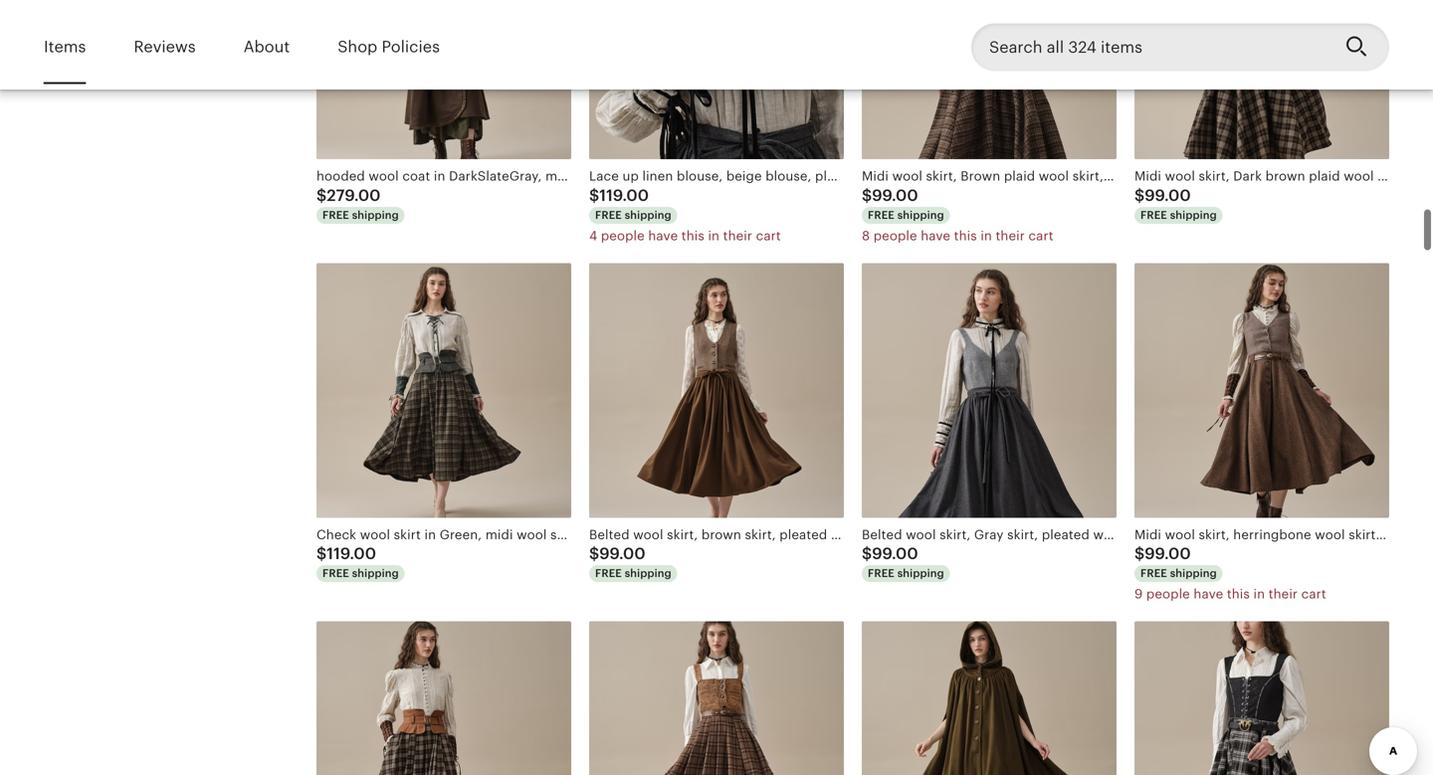 Task type: vqa. For each thing, say whether or not it's contained in the screenshot.
have in $ 99.00 FREE SHIPPING 8 PEOPLE HAVE THIS IN THEIR CART
yes



Task type: describe. For each thing, give the bounding box(es) containing it.
policies
[[382, 38, 440, 56]]

free inside the $ 119.00 free shipping 4 people have this in their cart
[[595, 209, 622, 221]]

free inside $ 279.00 free shipping
[[323, 209, 349, 221]]

$ 99.00 free shipping for belted wool skirt, gray skirt, pleated wool skirt, midi wool skirt, vintage skirt, winter warm skirt, pockets skirt | linennaive 'image'
[[862, 545, 945, 580]]

items link
[[44, 24, 86, 70]]

have for 9
[[1194, 587, 1224, 602]]

check wool skirt in green, midi wool skirt, vintage skirt, tartan skirt, pleated wool skirt, wool winter skirt, a-line skirt | linennaive image
[[317, 263, 572, 518]]

people for 4
[[601, 228, 645, 243]]

about link
[[244, 24, 290, 70]]

$ inside $ 99.00 free shipping 9 people have this in their cart
[[1135, 545, 1145, 563]]

$ 99.00 free shipping for belted wool skirt, brown skirt, pleated wool skirt, midi wool skirt, vintage skirt, winter warm skirt, pockets skirt | linennaive image
[[590, 545, 672, 580]]

$ 279.00 free shipping
[[317, 187, 399, 221]]

shipping inside $ 99.00 free shipping 8 people have this in their cart
[[898, 209, 945, 221]]

cart for 8 people have this in their cart
[[1029, 228, 1054, 243]]

9
[[1135, 587, 1144, 602]]

99.00 inside $ 99.00 free shipping 8 people have this in their cart
[[873, 187, 919, 205]]

shipping inside $ 119.00 free shipping
[[352, 568, 399, 580]]

shop policies link
[[338, 24, 440, 70]]

99.00 inside $ 99.00 free shipping 9 people have this in their cart
[[1145, 545, 1192, 563]]

$ 119.00 free shipping 4 people have this in their cart
[[590, 187, 781, 243]]

in for 9 people have this in their cart
[[1254, 587, 1266, 602]]

midi wool skirt, dark brown plaid wool skirt, vintage wool skirt, tartan skirt, winter warm skirt, pockets wool skirt | linennaive image
[[1135, 0, 1390, 160]]

Search all 324 items text field
[[972, 23, 1330, 71]]

hooded wool cloak coat in olive, maxi hooded wool cloak, renaissance cloak, witch cloak, full circle cape cloak, winter coat | linennaive image
[[862, 622, 1117, 776]]

$ inside $ 119.00 free shipping
[[317, 545, 327, 563]]

midi wool skirt, tartan skirt in black, vintage skirt, double-breasted wool skirt, warm wool skirt, pockets wool skirt | linennaive image
[[1135, 622, 1390, 776]]

shipping inside $ 279.00 free shipping
[[352, 209, 399, 221]]

this for 8 people have this in their cart
[[955, 228, 978, 243]]

their for 8 people have this in their cart
[[996, 228, 1026, 243]]

119.00 for $ 119.00 free shipping 4 people have this in their cart
[[600, 187, 649, 205]]

99.00 for midi wool skirt, dark brown plaid wool skirt, vintage wool skirt, tartan skirt, winter warm skirt, pockets wool skirt | linennaive image
[[1145, 187, 1192, 205]]

hooded wool coat in darkslategray, maxi coat, elegant coat, winter coat,warm coat, fit and flare coat | linennaive image
[[317, 0, 572, 160]]

$ 119.00 free shipping
[[317, 545, 399, 580]]

reviews
[[134, 38, 196, 56]]

about
[[244, 38, 290, 56]]

4
[[590, 228, 598, 243]]

midi wool skirt, brown plaid wool skirt, vintage wool skirt, tartan skirt, winter warm skirt, pockets wool skirt | linennaive image
[[862, 0, 1117, 160]]

reviews link
[[134, 24, 196, 70]]



Task type: locate. For each thing, give the bounding box(es) containing it.
brown check wool skirt, midi skirt, tartan skirt, vintage skirt, elegant skirt, winter warm skirt, pockets wool skirt | linennaive image
[[590, 622, 844, 776]]

their inside $ 99.00 free shipping 8 people have this in their cart
[[996, 228, 1026, 243]]

midi wool skirt, herringbone wool skirt, vintage wool skirt, tartan skirt, winter warm skirt, winter skirt, pockets wool skirt | linennaive image
[[1135, 263, 1390, 518]]

1 horizontal spatial 119.00
[[600, 187, 649, 205]]

in inside $ 99.00 free shipping 8 people have this in their cart
[[981, 228, 993, 243]]

shipping inside the $ 119.00 free shipping 4 people have this in their cart
[[625, 209, 672, 221]]

2 horizontal spatial have
[[1194, 587, 1224, 602]]

free
[[323, 209, 349, 221], [595, 209, 622, 221], [868, 209, 895, 221], [1141, 209, 1168, 221], [323, 568, 349, 580], [595, 568, 622, 580], [868, 568, 895, 580], [1141, 568, 1168, 580]]

cart inside $ 99.00 free shipping 9 people have this in their cart
[[1302, 587, 1327, 602]]

free inside $ 99.00 free shipping 9 people have this in their cart
[[1141, 568, 1168, 580]]

belted wool skirt, brown skirt, pleated wool skirt, midi wool skirt, vintage skirt, winter warm skirt, pockets skirt | linennaive image
[[590, 263, 844, 518]]

their inside $ 99.00 free shipping 9 people have this in their cart
[[1269, 587, 1299, 602]]

in
[[708, 228, 720, 243], [981, 228, 993, 243], [1254, 587, 1266, 602]]

0 horizontal spatial people
[[601, 228, 645, 243]]

2 horizontal spatial this
[[1228, 587, 1251, 602]]

0 horizontal spatial have
[[649, 228, 678, 243]]

1 horizontal spatial have
[[921, 228, 951, 243]]

8
[[862, 228, 870, 243]]

people right 4 on the left of the page
[[601, 228, 645, 243]]

in for 8 people have this in their cart
[[981, 228, 993, 243]]

$ inside $ 99.00 free shipping 8 people have this in their cart
[[862, 187, 873, 205]]

0 horizontal spatial their
[[724, 228, 753, 243]]

people right 9
[[1147, 587, 1191, 602]]

shop policies
[[338, 38, 440, 56]]

their for 4 people have this in their cart
[[724, 228, 753, 243]]

have inside $ 99.00 free shipping 8 people have this in their cart
[[921, 228, 951, 243]]

99.00 for belted wool skirt, gray skirt, pleated wool skirt, midi wool skirt, vintage skirt, winter warm skirt, pockets skirt | linennaive 'image'
[[873, 545, 919, 563]]

1 horizontal spatial $ 99.00 free shipping
[[862, 545, 945, 580]]

this for 4 people have this in their cart
[[682, 228, 705, 243]]

shop
[[338, 38, 378, 56]]

cart inside the $ 119.00 free shipping 4 people have this in their cart
[[756, 228, 781, 243]]

99.00
[[873, 187, 919, 205], [1145, 187, 1192, 205], [600, 545, 646, 563], [873, 545, 919, 563], [1145, 545, 1192, 563]]

$ 99.00 free shipping for midi wool skirt, dark brown plaid wool skirt, vintage wool skirt, tartan skirt, winter warm skirt, pockets wool skirt | linennaive image
[[1135, 187, 1218, 221]]

cart for 9 people have this in their cart
[[1302, 587, 1327, 602]]

have
[[649, 228, 678, 243], [921, 228, 951, 243], [1194, 587, 1224, 602]]

$ 99.00 free shipping 8 people have this in their cart
[[862, 187, 1054, 243]]

in for 4 people have this in their cart
[[708, 228, 720, 243]]

this inside the $ 119.00 free shipping 4 people have this in their cart
[[682, 228, 705, 243]]

shipping inside $ 99.00 free shipping 9 people have this in their cart
[[1171, 568, 1218, 580]]

people for 9
[[1147, 587, 1191, 602]]

119.00
[[600, 187, 649, 205], [327, 545, 376, 563]]

$ 99.00 free shipping 9 people have this in their cart
[[1135, 545, 1327, 602]]

$ 99.00 free shipping
[[1135, 187, 1218, 221], [590, 545, 672, 580], [862, 545, 945, 580]]

119.00 inside the $ 119.00 free shipping 4 people have this in their cart
[[600, 187, 649, 205]]

0 horizontal spatial this
[[682, 228, 705, 243]]

2 horizontal spatial in
[[1254, 587, 1266, 602]]

279.00
[[327, 187, 381, 205]]

their
[[724, 228, 753, 243], [996, 228, 1026, 243], [1269, 587, 1299, 602]]

check wool skirt in brown, midi wool skirt, vintage skirt, tartan skirt, pleated wool skirt, wool winter skirt, a-line skirt | linennaive image
[[317, 622, 572, 776]]

this inside $ 99.00 free shipping 8 people have this in their cart
[[955, 228, 978, 243]]

this for 9 people have this in their cart
[[1228, 587, 1251, 602]]

have inside $ 99.00 free shipping 9 people have this in their cart
[[1194, 587, 1224, 602]]

cart
[[756, 228, 781, 243], [1029, 228, 1054, 243], [1302, 587, 1327, 602]]

people for 8
[[874, 228, 918, 243]]

1 horizontal spatial cart
[[1029, 228, 1054, 243]]

lace up linen blouse, beige blouse, pleated blouse, ruffle linen blouse, victorian blouse, vintage blouse | linennaive image
[[590, 0, 844, 160]]

$ inside the $ 119.00 free shipping 4 people have this in their cart
[[590, 187, 600, 205]]

2 horizontal spatial cart
[[1302, 587, 1327, 602]]

have right 8
[[921, 228, 951, 243]]

0 horizontal spatial in
[[708, 228, 720, 243]]

2 horizontal spatial their
[[1269, 587, 1299, 602]]

people inside the $ 119.00 free shipping 4 people have this in their cart
[[601, 228, 645, 243]]

people inside $ 99.00 free shipping 8 people have this in their cart
[[874, 228, 918, 243]]

people inside $ 99.00 free shipping 9 people have this in their cart
[[1147, 587, 1191, 602]]

2 horizontal spatial $ 99.00 free shipping
[[1135, 187, 1218, 221]]

belted wool skirt, gray skirt, pleated wool skirt, midi wool skirt, vintage skirt, winter warm skirt, pockets skirt | linennaive image
[[862, 263, 1117, 518]]

cart inside $ 99.00 free shipping 8 people have this in their cart
[[1029, 228, 1054, 243]]

in inside the $ 119.00 free shipping 4 people have this in their cart
[[708, 228, 720, 243]]

have inside the $ 119.00 free shipping 4 people have this in their cart
[[649, 228, 678, 243]]

have for 4
[[649, 228, 678, 243]]

0 vertical spatial 119.00
[[600, 187, 649, 205]]

0 horizontal spatial cart
[[756, 228, 781, 243]]

free inside $ 99.00 free shipping 8 people have this in their cart
[[868, 209, 895, 221]]

0 horizontal spatial 119.00
[[327, 545, 376, 563]]

1 horizontal spatial their
[[996, 228, 1026, 243]]

shipping
[[352, 209, 399, 221], [625, 209, 672, 221], [898, 209, 945, 221], [1171, 209, 1218, 221], [352, 568, 399, 580], [625, 568, 672, 580], [898, 568, 945, 580], [1171, 568, 1218, 580]]

0 horizontal spatial $ 99.00 free shipping
[[590, 545, 672, 580]]

1 horizontal spatial this
[[955, 228, 978, 243]]

this
[[682, 228, 705, 243], [955, 228, 978, 243], [1228, 587, 1251, 602]]

free inside $ 119.00 free shipping
[[323, 568, 349, 580]]

have right 4 on the left of the page
[[649, 228, 678, 243]]

99.00 for belted wool skirt, brown skirt, pleated wool skirt, midi wool skirt, vintage skirt, winter warm skirt, pockets skirt | linennaive image
[[600, 545, 646, 563]]

1 vertical spatial 119.00
[[327, 545, 376, 563]]

119.00 inside $ 119.00 free shipping
[[327, 545, 376, 563]]

cart for 4 people have this in their cart
[[756, 228, 781, 243]]

have right 9
[[1194, 587, 1224, 602]]

people right 8
[[874, 228, 918, 243]]

this inside $ 99.00 free shipping 9 people have this in their cart
[[1228, 587, 1251, 602]]

1 horizontal spatial people
[[874, 228, 918, 243]]

119.00 for $ 119.00 free shipping
[[327, 545, 376, 563]]

their inside the $ 119.00 free shipping 4 people have this in their cart
[[724, 228, 753, 243]]

items
[[44, 38, 86, 56]]

1 horizontal spatial in
[[981, 228, 993, 243]]

have for 8
[[921, 228, 951, 243]]

their for 9 people have this in their cart
[[1269, 587, 1299, 602]]

2 horizontal spatial people
[[1147, 587, 1191, 602]]

in inside $ 99.00 free shipping 9 people have this in their cart
[[1254, 587, 1266, 602]]

$ inside $ 279.00 free shipping
[[317, 187, 327, 205]]

people
[[601, 228, 645, 243], [874, 228, 918, 243], [1147, 587, 1191, 602]]

$
[[317, 187, 327, 205], [590, 187, 600, 205], [862, 187, 873, 205], [1135, 187, 1145, 205], [317, 545, 327, 563], [590, 545, 600, 563], [862, 545, 873, 563], [1135, 545, 1145, 563]]



